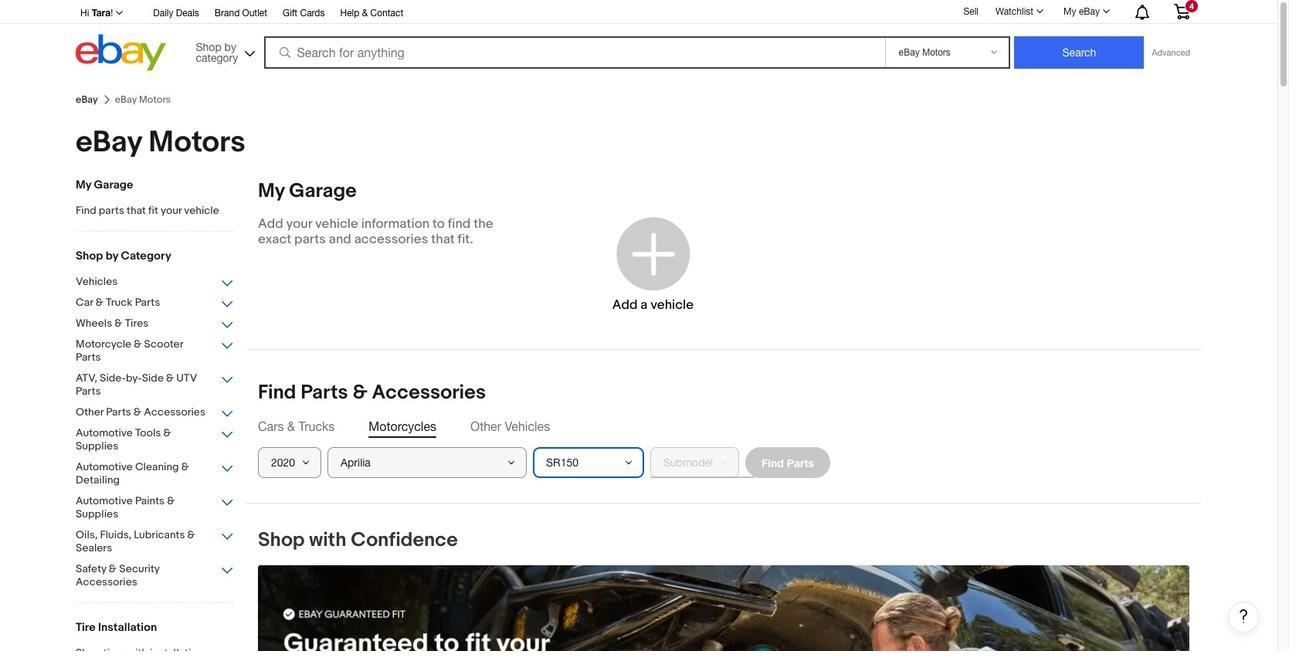 Task type: vqa. For each thing, say whether or not it's contained in the screenshot.
the bottommost Bundle
no



Task type: describe. For each thing, give the bounding box(es) containing it.
help & contact
[[340, 8, 404, 19]]

shop for shop with confidence
[[258, 529, 305, 553]]

cars
[[258, 420, 284, 434]]

other parts & accessories button
[[76, 406, 234, 420]]

oils, fluids, lubricants & sealers button
[[76, 529, 234, 556]]

contact
[[371, 8, 404, 19]]

by for category
[[106, 249, 118, 264]]

sell link
[[957, 6, 986, 17]]

shop by category button
[[189, 34, 258, 68]]

1 vertical spatial accessories
[[144, 406, 206, 419]]

utv
[[176, 372, 197, 385]]

tire installation
[[76, 621, 157, 635]]

help
[[340, 8, 360, 19]]

ebay for ebay motors
[[76, 124, 142, 161]]

side-
[[100, 372, 126, 385]]

confidence
[[351, 529, 458, 553]]

Search for anything text field
[[266, 38, 883, 67]]

fit.
[[458, 232, 474, 247]]

help, opens dialogs image
[[1236, 609, 1252, 624]]

safety
[[76, 563, 106, 576]]

advanced link
[[1145, 37, 1199, 68]]

oils,
[[76, 529, 98, 542]]

parts inside add your vehicle information to find the exact parts and accessories that fit.
[[295, 232, 326, 247]]

gift cards link
[[283, 5, 325, 22]]

vehicles inside tab list
[[505, 420, 550, 434]]

wheels
[[76, 317, 112, 330]]

gift
[[283, 8, 298, 19]]

shop with confidence
[[258, 529, 458, 553]]

truck
[[106, 296, 133, 309]]

guaranteed to fit your ride, every time image
[[258, 566, 1190, 651]]

tools
[[135, 427, 161, 440]]

and
[[329, 232, 351, 247]]

sealers
[[76, 542, 112, 555]]

cleaning
[[135, 461, 179, 474]]

accessories
[[354, 232, 428, 247]]

add a vehicle button
[[557, 195, 749, 334]]

ebay inside my ebay link
[[1079, 6, 1100, 17]]

scooter
[[144, 338, 183, 351]]

watchlist
[[996, 6, 1034, 17]]

detailing
[[76, 474, 120, 487]]

add a vehicle image
[[613, 213, 694, 294]]

ebay for ebay
[[76, 94, 98, 106]]

& inside account navigation
[[362, 8, 368, 19]]

car & truck parts button
[[76, 296, 234, 311]]

shop for shop by category
[[196, 41, 222, 53]]

vehicles car & truck parts wheels & tires motorcycle & scooter parts atv, side-by-side & utv parts other parts & accessories automotive tools & supplies automotive cleaning & detailing automotive paints & supplies oils, fluids, lubricants & sealers safety & security accessories
[[76, 275, 206, 589]]

other inside vehicles car & truck parts wheels & tires motorcycle & scooter parts atv, side-by-side & utv parts other parts & accessories automotive tools & supplies automotive cleaning & detailing automotive paints & supplies oils, fluids, lubricants & sealers safety & security accessories
[[76, 406, 104, 419]]

motorcycle
[[76, 338, 131, 351]]

!
[[111, 8, 113, 19]]

with
[[309, 529, 347, 553]]

cards
[[300, 8, 325, 19]]

2 supplies from the top
[[76, 508, 118, 521]]

sell
[[964, 6, 979, 17]]

tire
[[76, 621, 96, 635]]

vehicle for add your vehicle information to find the exact parts and accessories that fit.
[[315, 216, 358, 232]]

4 link
[[1165, 0, 1200, 22]]

3 automotive from the top
[[76, 495, 133, 508]]

side
[[142, 372, 164, 385]]

watchlist link
[[988, 2, 1051, 21]]

0 horizontal spatial vehicle
[[184, 204, 219, 217]]

hi tara !
[[80, 7, 113, 19]]

2 automotive from the top
[[76, 461, 133, 474]]

fluids,
[[100, 529, 132, 542]]

the
[[474, 216, 493, 232]]

1 horizontal spatial garage
[[289, 179, 357, 203]]

trucks
[[299, 420, 335, 434]]

0 horizontal spatial your
[[161, 204, 182, 217]]

account navigation
[[72, 0, 1202, 24]]

tires
[[125, 317, 149, 330]]

vehicles inside vehicles car & truck parts wheels & tires motorcycle & scooter parts atv, side-by-side & utv parts other parts & accessories automotive tools & supplies automotive cleaning & detailing automotive paints & supplies oils, fluids, lubricants & sealers safety & security accessories
[[76, 275, 118, 288]]

motorcycles
[[369, 420, 437, 434]]

motorcycle & scooter parts button
[[76, 338, 234, 366]]

1 horizontal spatial my
[[258, 179, 285, 203]]

by-
[[126, 372, 142, 385]]

find parts that fit your vehicle link
[[76, 204, 234, 219]]

brand outlet
[[215, 8, 267, 19]]

information
[[361, 216, 430, 232]]

paints
[[135, 495, 165, 508]]

that inside add your vehicle information to find the exact parts and accessories that fit.
[[431, 232, 455, 247]]

brand
[[215, 8, 240, 19]]

atv, side-by-side & utv parts button
[[76, 372, 234, 400]]

daily deals link
[[153, 5, 199, 22]]

cars & trucks
[[258, 420, 335, 434]]



Task type: locate. For each thing, give the bounding box(es) containing it.
0 vertical spatial accessories
[[372, 381, 486, 405]]

4
[[1190, 2, 1195, 11]]

find
[[448, 216, 471, 232]]

shop down "brand"
[[196, 41, 222, 53]]

my
[[1064, 6, 1077, 17], [76, 178, 91, 192], [258, 179, 285, 203]]

by inside shop by category
[[225, 41, 236, 53]]

ebay link
[[76, 94, 98, 106]]

0 vertical spatial supplies
[[76, 440, 118, 453]]

daily deals
[[153, 8, 199, 19]]

your right fit
[[161, 204, 182, 217]]

shop up car
[[76, 249, 103, 264]]

1 horizontal spatial other
[[471, 420, 502, 434]]

that
[[127, 204, 146, 217], [431, 232, 455, 247]]

category
[[196, 51, 238, 64]]

my ebay
[[1064, 6, 1100, 17]]

accessories
[[372, 381, 486, 405], [144, 406, 206, 419], [76, 576, 137, 589]]

none submit inside shop by category banner
[[1015, 36, 1145, 69]]

by for category
[[225, 41, 236, 53]]

installation
[[98, 621, 157, 635]]

vehicle right fit
[[184, 204, 219, 217]]

find parts button
[[746, 447, 831, 478]]

my up find parts that fit your vehicle
[[76, 178, 91, 192]]

none text field inside ebay motors main content
[[258, 566, 1190, 651]]

None text field
[[258, 566, 1190, 651]]

1 horizontal spatial shop
[[196, 41, 222, 53]]

2 vertical spatial shop
[[258, 529, 305, 553]]

0 horizontal spatial that
[[127, 204, 146, 217]]

shop by category banner
[[72, 0, 1202, 75]]

2 horizontal spatial my
[[1064, 6, 1077, 17]]

vehicles button
[[76, 275, 234, 290]]

my inside account navigation
[[1064, 6, 1077, 17]]

a
[[641, 297, 648, 313]]

find parts that fit your vehicle
[[76, 204, 219, 217]]

1 horizontal spatial add
[[613, 297, 638, 313]]

2 vertical spatial ebay
[[76, 124, 142, 161]]

vehicle for add a vehicle
[[651, 297, 694, 313]]

tab list inside ebay motors main content
[[258, 418, 1190, 435]]

1 horizontal spatial your
[[286, 216, 312, 232]]

add for add your vehicle information to find the exact parts and accessories that fit.
[[258, 216, 283, 232]]

0 vertical spatial automotive
[[76, 427, 133, 440]]

automotive left the tools
[[76, 427, 133, 440]]

1 horizontal spatial that
[[431, 232, 455, 247]]

0 horizontal spatial my
[[76, 178, 91, 192]]

other inside tab list
[[471, 420, 502, 434]]

vehicle inside button
[[651, 297, 694, 313]]

1 horizontal spatial vehicle
[[315, 216, 358, 232]]

brand outlet link
[[215, 5, 267, 22]]

0 vertical spatial add
[[258, 216, 283, 232]]

parts left the and
[[295, 232, 326, 247]]

1 horizontal spatial parts
[[295, 232, 326, 247]]

0 vertical spatial parts
[[99, 204, 124, 217]]

shop
[[196, 41, 222, 53], [76, 249, 103, 264], [258, 529, 305, 553]]

exact
[[258, 232, 292, 247]]

car
[[76, 296, 93, 309]]

find inside button
[[762, 456, 784, 469]]

my up exact
[[258, 179, 285, 203]]

gift cards
[[283, 8, 325, 19]]

automotive paints & supplies button
[[76, 495, 234, 522]]

0 vertical spatial ebay
[[1079, 6, 1100, 17]]

1 horizontal spatial by
[[225, 41, 236, 53]]

garage up the and
[[289, 179, 357, 203]]

by
[[225, 41, 236, 53], [106, 249, 118, 264]]

shop for shop by category
[[76, 249, 103, 264]]

accessories up motorcycles
[[372, 381, 486, 405]]

garage
[[94, 178, 133, 192], [289, 179, 357, 203]]

other vehicles
[[471, 420, 550, 434]]

parts inside button
[[787, 456, 814, 469]]

supplies up 'oils,'
[[76, 508, 118, 521]]

1 vertical spatial supplies
[[76, 508, 118, 521]]

daily
[[153, 8, 173, 19]]

parts left fit
[[99, 204, 124, 217]]

tara
[[92, 7, 111, 19]]

1 vertical spatial add
[[613, 297, 638, 313]]

find parts & accessories
[[258, 381, 486, 405]]

0 horizontal spatial shop
[[76, 249, 103, 264]]

find parts
[[762, 456, 814, 469]]

0 horizontal spatial by
[[106, 249, 118, 264]]

motors
[[149, 124, 246, 161]]

category
[[121, 249, 171, 264]]

tab list
[[258, 418, 1190, 435]]

by down "brand"
[[225, 41, 236, 53]]

wheels & tires button
[[76, 317, 234, 332]]

2 horizontal spatial find
[[762, 456, 784, 469]]

find for find parts
[[762, 456, 784, 469]]

0 horizontal spatial parts
[[99, 204, 124, 217]]

2 vertical spatial automotive
[[76, 495, 133, 508]]

& inside tab list
[[287, 420, 295, 434]]

outlet
[[242, 8, 267, 19]]

1 automotive from the top
[[76, 427, 133, 440]]

automotive tools & supplies button
[[76, 427, 234, 454]]

garage up find parts that fit your vehicle
[[94, 178, 133, 192]]

ebay
[[1079, 6, 1100, 17], [76, 94, 98, 106], [76, 124, 142, 161]]

1 vertical spatial parts
[[295, 232, 326, 247]]

1 horizontal spatial accessories
[[144, 406, 206, 419]]

0 horizontal spatial find
[[76, 204, 96, 217]]

vehicle left information on the top of the page
[[315, 216, 358, 232]]

0 horizontal spatial garage
[[94, 178, 133, 192]]

that left 'fit.'
[[431, 232, 455, 247]]

hi
[[80, 8, 89, 19]]

other
[[76, 406, 104, 419], [471, 420, 502, 434]]

add inside button
[[613, 297, 638, 313]]

my garage
[[76, 178, 133, 192], [258, 179, 357, 203]]

atv,
[[76, 372, 97, 385]]

advanced
[[1153, 48, 1191, 57]]

parts
[[99, 204, 124, 217], [295, 232, 326, 247]]

safety & security accessories button
[[76, 563, 234, 590]]

1 supplies from the top
[[76, 440, 118, 453]]

2 horizontal spatial vehicle
[[651, 297, 694, 313]]

my right "watchlist" link at the right of the page
[[1064, 6, 1077, 17]]

by inside ebay motors main content
[[106, 249, 118, 264]]

my garage up exact
[[258, 179, 357, 203]]

to
[[433, 216, 445, 232]]

vehicle
[[184, 204, 219, 217], [315, 216, 358, 232], [651, 297, 694, 313]]

1 vertical spatial vehicles
[[505, 420, 550, 434]]

2 horizontal spatial accessories
[[372, 381, 486, 405]]

2 horizontal spatial shop
[[258, 529, 305, 553]]

1 horizontal spatial find
[[258, 381, 296, 405]]

2 vertical spatial find
[[762, 456, 784, 469]]

0 vertical spatial find
[[76, 204, 96, 217]]

1 vertical spatial automotive
[[76, 461, 133, 474]]

0 horizontal spatial other
[[76, 406, 104, 419]]

2 vertical spatial accessories
[[76, 576, 137, 589]]

shop left "with"
[[258, 529, 305, 553]]

1 vertical spatial find
[[258, 381, 296, 405]]

add inside add your vehicle information to find the exact parts and accessories that fit.
[[258, 216, 283, 232]]

add
[[258, 216, 283, 232], [613, 297, 638, 313]]

0 vertical spatial vehicles
[[76, 275, 118, 288]]

0 vertical spatial that
[[127, 204, 146, 217]]

ebay motors
[[76, 124, 246, 161]]

find
[[76, 204, 96, 217], [258, 381, 296, 405], [762, 456, 784, 469]]

add left the and
[[258, 216, 283, 232]]

find for find parts & accessories
[[258, 381, 296, 405]]

0 horizontal spatial add
[[258, 216, 283, 232]]

&
[[362, 8, 368, 19], [96, 296, 103, 309], [115, 317, 122, 330], [134, 338, 142, 351], [166, 372, 174, 385], [353, 381, 368, 405], [134, 406, 141, 419], [287, 420, 295, 434], [163, 427, 171, 440], [181, 461, 189, 474], [167, 495, 175, 508], [187, 529, 195, 542], [109, 563, 117, 576]]

0 vertical spatial shop
[[196, 41, 222, 53]]

supplies
[[76, 440, 118, 453], [76, 508, 118, 521]]

shop by category
[[196, 41, 238, 64]]

add left a
[[613, 297, 638, 313]]

security
[[119, 563, 160, 576]]

automotive left the cleaning
[[76, 461, 133, 474]]

my garage up find parts that fit your vehicle
[[76, 178, 133, 192]]

vehicle right a
[[651, 297, 694, 313]]

automotive down detailing
[[76, 495, 133, 508]]

1 vertical spatial shop
[[76, 249, 103, 264]]

1 vertical spatial ebay
[[76, 94, 98, 106]]

by left category
[[106, 249, 118, 264]]

1 vertical spatial other
[[471, 420, 502, 434]]

add for add a vehicle
[[613, 297, 638, 313]]

lubricants
[[134, 529, 185, 542]]

deals
[[176, 8, 199, 19]]

your left the and
[[286, 216, 312, 232]]

automotive
[[76, 427, 133, 440], [76, 461, 133, 474], [76, 495, 133, 508]]

tab list containing cars & trucks
[[258, 418, 1190, 435]]

automotive cleaning & detailing button
[[76, 461, 234, 488]]

find for find parts that fit your vehicle
[[76, 204, 96, 217]]

supplies up detailing
[[76, 440, 118, 453]]

None submit
[[1015, 36, 1145, 69]]

1 horizontal spatial my garage
[[258, 179, 357, 203]]

accessories down sealers
[[76, 576, 137, 589]]

1 vertical spatial that
[[431, 232, 455, 247]]

fit
[[148, 204, 158, 217]]

help & contact link
[[340, 5, 404, 22]]

add a vehicle
[[613, 297, 694, 313]]

0 vertical spatial other
[[76, 406, 104, 419]]

0 horizontal spatial accessories
[[76, 576, 137, 589]]

0 horizontal spatial my garage
[[76, 178, 133, 192]]

vehicle inside add your vehicle information to find the exact parts and accessories that fit.
[[315, 216, 358, 232]]

0 horizontal spatial vehicles
[[76, 275, 118, 288]]

1 horizontal spatial vehicles
[[505, 420, 550, 434]]

ebay motors main content
[[63, 87, 1260, 651]]

add your vehicle information to find the exact parts and accessories that fit.
[[258, 216, 493, 247]]

my ebay link
[[1056, 2, 1117, 21]]

shop inside shop by category
[[196, 41, 222, 53]]

1 vertical spatial by
[[106, 249, 118, 264]]

shop by category
[[76, 249, 171, 264]]

your inside add your vehicle information to find the exact parts and accessories that fit.
[[286, 216, 312, 232]]

that left fit
[[127, 204, 146, 217]]

parts
[[135, 296, 160, 309], [76, 351, 101, 364], [301, 381, 348, 405], [76, 385, 101, 398], [106, 406, 131, 419], [787, 456, 814, 469]]

accessories down atv, side-by-side & utv parts dropdown button at the left bottom
[[144, 406, 206, 419]]

0 vertical spatial by
[[225, 41, 236, 53]]



